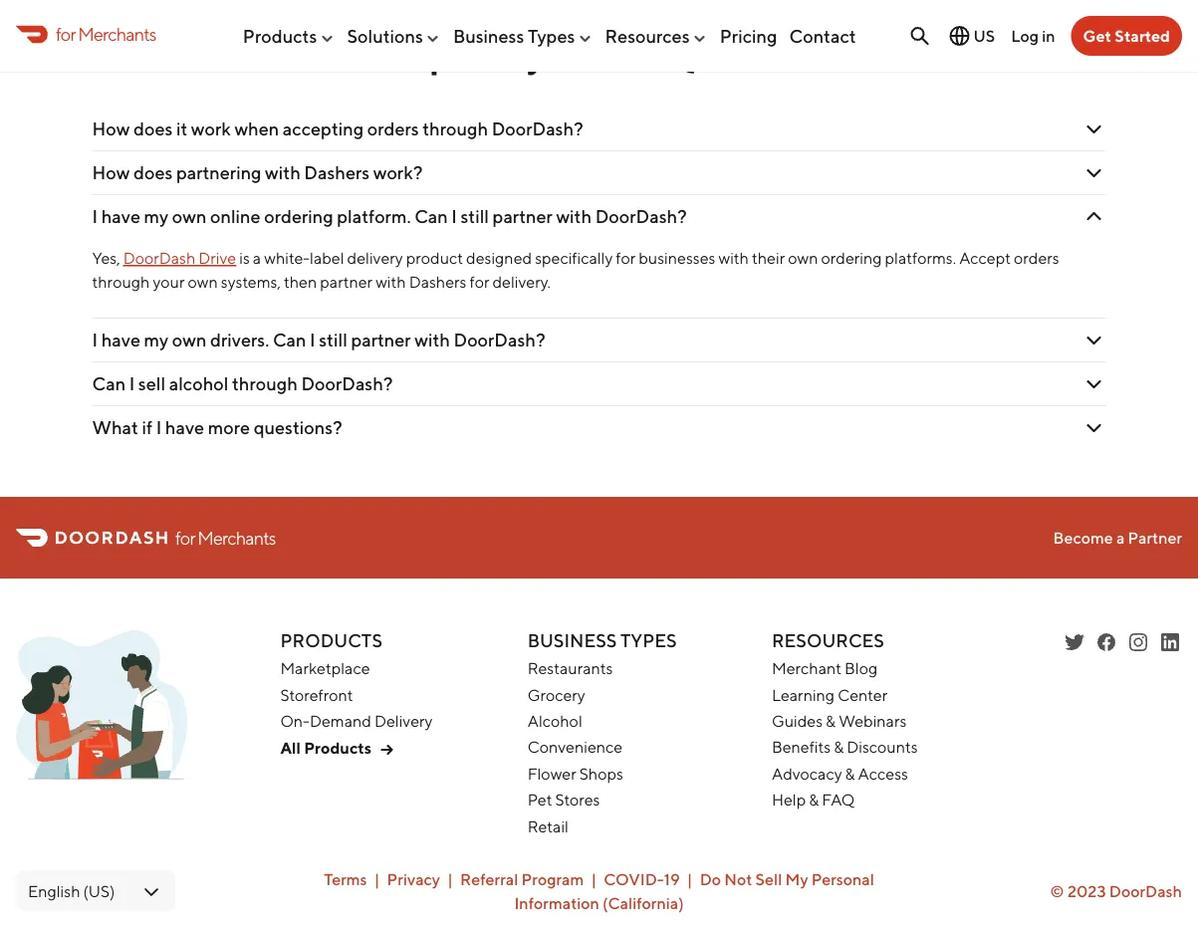 Task type: locate. For each thing, give the bounding box(es) containing it.
doordash
[[123, 249, 196, 268], [1110, 882, 1183, 901]]

1 vertical spatial still
[[319, 330, 348, 351]]

sell
[[756, 871, 783, 890]]

dashers down the product
[[409, 273, 467, 292]]

business inside business types restaurants grocery alcohol convenience flower shops pet stores retail
[[528, 631, 617, 652]]

0 horizontal spatial a
[[253, 249, 261, 268]]

types inside business types restaurants grocery alcohol convenience flower shops pet stores retail
[[621, 631, 677, 652]]

for inside for merchants "link"
[[56, 23, 75, 45]]

with
[[265, 162, 301, 184], [556, 206, 592, 228], [719, 249, 749, 268], [376, 273, 406, 292], [415, 330, 450, 351]]

1 vertical spatial chevron down image
[[1083, 416, 1107, 440]]

can left sell
[[92, 374, 126, 395]]

delivery
[[347, 249, 403, 268]]

your
[[153, 273, 185, 292]]

business up restaurants
[[528, 631, 617, 652]]

have right 'if'
[[165, 417, 204, 439]]

my for drivers.
[[144, 330, 169, 351]]

0 vertical spatial still
[[461, 206, 489, 228]]

1 vertical spatial partner
[[320, 273, 373, 292]]

merchant
[[772, 660, 842, 679]]

orders inside is a white-label delivery product designed specifically for businesses with their own ordering platforms. accept orders through your own systems, then partner with dashers for delivery.
[[1014, 249, 1060, 268]]

1 horizontal spatial resources
[[772, 631, 885, 652]]

1 vertical spatial dashers
[[409, 273, 467, 292]]

2023
[[1068, 882, 1107, 901]]

marketplace link
[[280, 660, 370, 679]]

2 my from the top
[[144, 330, 169, 351]]

orders up work?
[[367, 118, 419, 140]]

products up when
[[243, 25, 317, 46]]

3 chevron down image from the top
[[1083, 329, 1107, 353]]

pet
[[528, 791, 552, 810]]

a right is
[[253, 249, 261, 268]]

still up designed
[[461, 206, 489, 228]]

types for business types restaurants grocery alcohol convenience flower shops pet stores retail
[[621, 631, 677, 652]]

accepting
[[283, 118, 364, 140]]

through up work?
[[423, 118, 488, 140]]

types
[[528, 25, 575, 46], [621, 631, 677, 652]]

frequently asked questions
[[361, 34, 838, 76]]

0 horizontal spatial resources
[[605, 25, 690, 46]]

terms link
[[324, 871, 367, 890]]

discounts
[[847, 739, 918, 757]]

1 vertical spatial doordash
[[1110, 882, 1183, 901]]

doordash for merchants image
[[16, 631, 187, 792]]

& left faq
[[809, 791, 819, 810]]

still down label
[[319, 330, 348, 351]]

restaurants link
[[528, 660, 613, 679]]

marketplace
[[280, 660, 370, 679]]

merchants
[[78, 23, 156, 45], [198, 528, 276, 549]]

partner down delivery
[[351, 330, 411, 351]]

0 horizontal spatial business
[[453, 25, 524, 46]]

a for become
[[1117, 529, 1125, 548]]

doordash right the 2023
[[1110, 882, 1183, 901]]

for merchants link
[[16, 21, 156, 48]]

1 vertical spatial for merchants
[[175, 528, 276, 549]]

0 horizontal spatial merchants
[[78, 23, 156, 45]]

yes,
[[92, 249, 120, 268]]

business right solutions link
[[453, 25, 524, 46]]

products link
[[243, 17, 335, 54]]

chevron down image
[[1083, 161, 1107, 185], [1083, 416, 1107, 440]]

resources merchant blog learning center guides & webinars benefits & discounts advocacy & access help & faq
[[772, 631, 918, 810]]

types for business types
[[528, 25, 575, 46]]

0 vertical spatial business
[[453, 25, 524, 46]]

doordash drive link
[[123, 249, 236, 268]]

ordering up white-
[[264, 206, 334, 228]]

1 vertical spatial resources
[[772, 631, 885, 652]]

0 horizontal spatial dashers
[[304, 162, 370, 184]]

label
[[310, 249, 344, 268]]

1 horizontal spatial ordering
[[822, 249, 882, 268]]

my
[[786, 871, 809, 890]]

resources inside resources merchant blog learning center guides & webinars benefits & discounts advocacy & access help & faq
[[772, 631, 885, 652]]

facebook image
[[1095, 631, 1119, 655]]

have up the yes,
[[101, 206, 141, 228]]

chevron down image for what if i have more questions?
[[1083, 416, 1107, 440]]

pricing
[[720, 25, 778, 46]]

1 chevron down image from the top
[[1083, 161, 1107, 185]]

ordering left platforms.
[[822, 249, 882, 268]]

sell
[[138, 374, 166, 395]]

doordash link
[[1110, 882, 1183, 901]]

own right their
[[788, 249, 819, 268]]

can up the product
[[415, 206, 448, 228]]

how up the yes,
[[92, 162, 130, 184]]

1 horizontal spatial for merchants
[[175, 528, 276, 549]]

can
[[415, 206, 448, 228], [273, 330, 306, 351], [92, 374, 126, 395]]

2 vertical spatial through
[[232, 374, 298, 395]]

1 vertical spatial does
[[134, 162, 173, 184]]

1 vertical spatial types
[[621, 631, 677, 652]]

i up the product
[[452, 206, 457, 228]]

privacy
[[387, 871, 440, 890]]

0 horizontal spatial can
[[92, 374, 126, 395]]

through inside is a white-label delivery product designed specifically for businesses with their own ordering platforms. accept orders through your own systems, then partner with dashers for delivery.
[[92, 273, 150, 292]]

0 vertical spatial through
[[423, 118, 488, 140]]

partner down label
[[320, 273, 373, 292]]

drivers.
[[210, 330, 269, 351]]

1 horizontal spatial business
[[528, 631, 617, 652]]

1 vertical spatial have
[[101, 330, 141, 351]]

1 vertical spatial how
[[92, 162, 130, 184]]

doordash? down delivery.
[[454, 330, 546, 351]]

product
[[406, 249, 463, 268]]

is
[[239, 249, 250, 268]]

0 vertical spatial my
[[144, 206, 169, 228]]

chevron down image for how does partnering with dashers work?
[[1083, 161, 1107, 185]]

how for how does it work when accepting orders through doordash?
[[92, 118, 130, 140]]

1 horizontal spatial dashers
[[409, 273, 467, 292]]

does
[[134, 118, 173, 140], [134, 162, 173, 184]]

storefront link
[[280, 686, 353, 705]]

0 vertical spatial chevron down image
[[1083, 161, 1107, 185]]

1 chevron down image from the top
[[1083, 117, 1107, 141]]

&
[[826, 712, 836, 731], [834, 739, 844, 757], [846, 765, 856, 784], [809, 791, 819, 810]]

0 vertical spatial for merchants
[[56, 23, 156, 45]]

1 horizontal spatial types
[[621, 631, 677, 652]]

0 vertical spatial a
[[253, 249, 261, 268]]

orders right accept
[[1014, 249, 1060, 268]]

my up yes, doordash drive
[[144, 206, 169, 228]]

globe line image
[[948, 24, 972, 48]]

0 vertical spatial types
[[528, 25, 575, 46]]

own
[[172, 206, 207, 228], [788, 249, 819, 268], [188, 273, 218, 292], [172, 330, 207, 351]]

0 vertical spatial have
[[101, 206, 141, 228]]

products inside products link
[[243, 25, 317, 46]]

1 my from the top
[[144, 206, 169, 228]]

0 horizontal spatial types
[[528, 25, 575, 46]]

1 vertical spatial can
[[273, 330, 306, 351]]

not
[[725, 871, 753, 890]]

0 vertical spatial doordash
[[123, 249, 196, 268]]

chevron down image
[[1083, 117, 1107, 141], [1083, 205, 1107, 229], [1083, 329, 1107, 353], [1083, 373, 1107, 396]]

does left it
[[134, 118, 173, 140]]

a inside is a white-label delivery product designed specifically for businesses with their own ordering platforms. accept orders through your own systems, then partner with dashers for delivery.
[[253, 249, 261, 268]]

personal
[[812, 871, 875, 890]]

how does it work when accepting orders through doordash?
[[92, 118, 584, 140]]

business
[[453, 25, 524, 46], [528, 631, 617, 652]]

& down learning center link
[[826, 712, 836, 731]]

is a white-label delivery product designed specifically for businesses with their own ordering platforms. accept orders through your own systems, then partner with dashers for delivery.
[[92, 249, 1060, 292]]

1 does from the top
[[134, 118, 173, 140]]

learning center link
[[772, 686, 888, 705]]

2 horizontal spatial can
[[415, 206, 448, 228]]

platform.
[[337, 206, 411, 228]]

i up the yes,
[[92, 206, 98, 228]]

restaurants
[[528, 660, 613, 679]]

twitter image
[[1063, 631, 1087, 655]]

my
[[144, 206, 169, 228], [144, 330, 169, 351]]

specifically
[[535, 249, 613, 268]]

covid-
[[604, 871, 664, 890]]

1 horizontal spatial a
[[1117, 529, 1125, 548]]

0 vertical spatial resources
[[605, 25, 690, 46]]

a left partner
[[1117, 529, 1125, 548]]

products up marketplace
[[280, 631, 383, 652]]

through down the yes,
[[92, 273, 150, 292]]

1 horizontal spatial still
[[461, 206, 489, 228]]

1 vertical spatial through
[[92, 273, 150, 292]]

0 vertical spatial ordering
[[264, 206, 334, 228]]

1 vertical spatial ordering
[[822, 249, 882, 268]]

terms
[[324, 871, 367, 890]]

1 horizontal spatial merchants
[[198, 528, 276, 549]]

online
[[210, 206, 261, 228]]

1 vertical spatial a
[[1117, 529, 1125, 548]]

instagram image
[[1127, 631, 1151, 655]]

my up sell
[[144, 330, 169, 351]]

i left sell
[[129, 374, 135, 395]]

0 vertical spatial products
[[243, 25, 317, 46]]

more
[[208, 417, 250, 439]]

access
[[859, 765, 909, 784]]

©
[[1051, 882, 1065, 901]]

grocery
[[528, 686, 586, 705]]

0 vertical spatial orders
[[367, 118, 419, 140]]

2 vertical spatial can
[[92, 374, 126, 395]]

1 vertical spatial my
[[144, 330, 169, 351]]

1 vertical spatial merchants
[[198, 528, 276, 549]]

1 how from the top
[[92, 118, 130, 140]]

faq
[[822, 791, 855, 810]]

2 chevron down image from the top
[[1083, 205, 1107, 229]]

what
[[92, 417, 138, 439]]

2 does from the top
[[134, 162, 173, 184]]

can right the drivers.
[[273, 330, 306, 351]]

do not sell my personal information (california) link
[[515, 871, 875, 913]]

doordash up your
[[123, 249, 196, 268]]

shops
[[580, 765, 624, 784]]

with down when
[[265, 162, 301, 184]]

1 horizontal spatial doordash
[[1110, 882, 1183, 901]]

convenience link
[[528, 739, 623, 757]]

2 how from the top
[[92, 162, 130, 184]]

i down the then in the top of the page
[[310, 330, 316, 351]]

products down demand
[[304, 739, 372, 758]]

covid-19
[[604, 871, 680, 890]]

2 vertical spatial products
[[304, 739, 372, 758]]

get started button
[[1072, 16, 1183, 56]]

alcohol
[[169, 374, 229, 395]]

log in
[[1012, 26, 1056, 45]]

marketplace storefront on-demand delivery
[[280, 660, 433, 731]]

partner inside is a white-label delivery product designed specifically for businesses with their own ordering platforms. accept orders through your own systems, then partner with dashers for delivery.
[[320, 273, 373, 292]]

0 horizontal spatial for merchants
[[56, 23, 156, 45]]

i right 'if'
[[156, 417, 162, 439]]

1 vertical spatial products
[[280, 631, 383, 652]]

dashers down 'how does it work when accepting orders through doordash?'
[[304, 162, 370, 184]]

0 vertical spatial does
[[134, 118, 173, 140]]

does for it
[[134, 118, 173, 140]]

ordering
[[264, 206, 334, 228], [822, 249, 882, 268]]

linkedin link
[[1159, 631, 1183, 655]]

do not sell my personal information (california)
[[515, 871, 875, 913]]

through down the drivers.
[[232, 374, 298, 395]]

how left it
[[92, 118, 130, 140]]

0 horizontal spatial through
[[92, 273, 150, 292]]

then
[[284, 273, 317, 292]]

1 vertical spatial orders
[[1014, 249, 1060, 268]]

asked
[[553, 34, 658, 76]]

ordering inside is a white-label delivery product designed specifically for businesses with their own ordering platforms. accept orders through your own systems, then partner with dashers for delivery.
[[822, 249, 882, 268]]

have up sell
[[101, 330, 141, 351]]

2 chevron down image from the top
[[1083, 416, 1107, 440]]

partner up designed
[[493, 206, 553, 228]]

0 vertical spatial can
[[415, 206, 448, 228]]

still
[[461, 206, 489, 228], [319, 330, 348, 351]]

0 vertical spatial how
[[92, 118, 130, 140]]

get started
[[1084, 26, 1171, 45]]

advocacy & access link
[[772, 765, 909, 784]]

chevron down image for partner
[[1083, 329, 1107, 353]]

does left partnering
[[134, 162, 173, 184]]

can i sell alcohol through doordash?
[[92, 374, 393, 395]]

linkedin image
[[1159, 631, 1183, 655]]

1 vertical spatial business
[[528, 631, 617, 652]]

center
[[838, 686, 888, 705]]

0 vertical spatial merchants
[[78, 23, 156, 45]]

1 horizontal spatial orders
[[1014, 249, 1060, 268]]



Task type: describe. For each thing, give the bounding box(es) containing it.
i down the yes,
[[92, 330, 98, 351]]

alcohol
[[528, 712, 583, 731]]

partner
[[1129, 529, 1183, 548]]

business types
[[453, 25, 575, 46]]

convenience
[[528, 739, 623, 757]]

with down delivery
[[376, 273, 406, 292]]

designed
[[466, 249, 532, 268]]

businesses
[[639, 249, 716, 268]]

0 horizontal spatial still
[[319, 330, 348, 351]]

with left their
[[719, 249, 749, 268]]

stores
[[555, 791, 600, 810]]

business types restaurants grocery alcohol convenience flower shops pet stores retail
[[528, 631, 677, 836]]

with down the product
[[415, 330, 450, 351]]

their
[[752, 249, 785, 268]]

facebook link
[[1095, 631, 1119, 655]]

benefits & discounts link
[[772, 739, 918, 757]]

resources link
[[605, 17, 708, 54]]

work?
[[373, 162, 423, 184]]

blog
[[845, 660, 878, 679]]

in
[[1043, 26, 1056, 45]]

chevron down image for doordash?
[[1083, 117, 1107, 141]]

all products
[[280, 739, 372, 758]]

0 horizontal spatial doordash
[[123, 249, 196, 268]]

0 horizontal spatial orders
[[367, 118, 419, 140]]

(california)
[[603, 895, 684, 913]]

i have my own online ordering platform. can i still partner with doordash?
[[92, 206, 687, 228]]

white-
[[264, 249, 310, 268]]

become
[[1054, 529, 1114, 548]]

my for online
[[144, 206, 169, 228]]

it
[[176, 118, 188, 140]]

pet stores link
[[528, 791, 600, 810]]

help & faq link
[[772, 791, 855, 810]]

2 vertical spatial have
[[165, 417, 204, 439]]

2 horizontal spatial through
[[423, 118, 488, 140]]

accept
[[960, 249, 1011, 268]]

work
[[191, 118, 231, 140]]

benefits
[[772, 739, 831, 757]]

for merchants inside "link"
[[56, 23, 156, 45]]

© 2023 doordash
[[1051, 882, 1183, 901]]

how for how does partnering with dashers work?
[[92, 162, 130, 184]]

0 vertical spatial partner
[[493, 206, 553, 228]]

i have my own drivers. can i still partner with doordash?
[[92, 330, 546, 351]]

frequently
[[361, 34, 546, 76]]

1 horizontal spatial through
[[232, 374, 298, 395]]

flower shops link
[[528, 765, 624, 784]]

platforms.
[[885, 249, 957, 268]]

solutions link
[[347, 17, 441, 54]]

how does partnering with dashers work?
[[92, 162, 423, 184]]

help
[[772, 791, 806, 810]]

on-
[[280, 712, 310, 731]]

referral
[[460, 871, 519, 890]]

advocacy
[[772, 765, 843, 784]]

become a partner
[[1054, 529, 1183, 548]]

us
[[974, 26, 996, 45]]

own up doordash drive link
[[172, 206, 207, 228]]

guides
[[772, 712, 823, 731]]

get
[[1084, 26, 1112, 45]]

have for i have my own drivers. can i still partner with doordash?
[[101, 330, 141, 351]]

contact
[[790, 25, 857, 46]]

systems,
[[221, 273, 281, 292]]

doordash? down 'i have my own drivers. can i still partner with doordash?'
[[301, 374, 393, 395]]

grocery link
[[528, 686, 586, 705]]

own up alcohol
[[172, 330, 207, 351]]

instagram link
[[1127, 631, 1151, 655]]

referral program
[[460, 871, 584, 890]]

retail
[[528, 817, 569, 836]]

information
[[515, 895, 600, 913]]

contact link
[[790, 17, 857, 54]]

chevron down image for i
[[1083, 205, 1107, 229]]

0 vertical spatial dashers
[[304, 162, 370, 184]]

storefront
[[280, 686, 353, 705]]

on-demand delivery link
[[280, 712, 433, 731]]

twitter link
[[1063, 631, 1087, 655]]

business for business types
[[453, 25, 524, 46]]

doordash? down business types link
[[492, 118, 584, 140]]

if
[[142, 417, 153, 439]]

questions
[[665, 34, 838, 76]]

privacy link
[[387, 871, 440, 890]]

started
[[1115, 26, 1171, 45]]

business types link
[[453, 17, 593, 54]]

doordash? up businesses on the right top of the page
[[596, 206, 687, 228]]

guides & webinars link
[[772, 712, 907, 731]]

& down guides & webinars link
[[834, 739, 844, 757]]

what if i have more questions?
[[92, 417, 342, 439]]

log
[[1012, 26, 1039, 45]]

merchants inside "link"
[[78, 23, 156, 45]]

resources for resources
[[605, 25, 690, 46]]

learning
[[772, 686, 835, 705]]

a for is
[[253, 249, 261, 268]]

4 chevron down image from the top
[[1083, 373, 1107, 396]]

flower
[[528, 765, 577, 784]]

2 vertical spatial partner
[[351, 330, 411, 351]]

own down drive
[[188, 273, 218, 292]]

program
[[522, 871, 584, 890]]

have for i have my own online ordering platform. can i still partner with doordash?
[[101, 206, 141, 228]]

does for partnering
[[134, 162, 173, 184]]

pricing link
[[720, 17, 778, 54]]

0 horizontal spatial ordering
[[264, 206, 334, 228]]

1 horizontal spatial can
[[273, 330, 306, 351]]

drive
[[199, 249, 236, 268]]

dashers inside is a white-label delivery product designed specifically for businesses with their own ordering platforms. accept orders through your own systems, then partner with dashers for delivery.
[[409, 273, 467, 292]]

arrow right image
[[375, 739, 399, 763]]

with up specifically
[[556, 206, 592, 228]]

merchant blog link
[[772, 660, 878, 679]]

delivery.
[[493, 273, 551, 292]]

become a partner link
[[1054, 529, 1183, 548]]

referral program link
[[460, 871, 584, 890]]

resources for resources merchant blog learning center guides & webinars benefits & discounts advocacy & access help & faq
[[772, 631, 885, 652]]

business for business types restaurants grocery alcohol convenience flower shops pet stores retail
[[528, 631, 617, 652]]

& down benefits & discounts link
[[846, 765, 856, 784]]

retail link
[[528, 817, 569, 836]]



Task type: vqa. For each thing, say whether or not it's contained in the screenshot.
the 'Center'
yes



